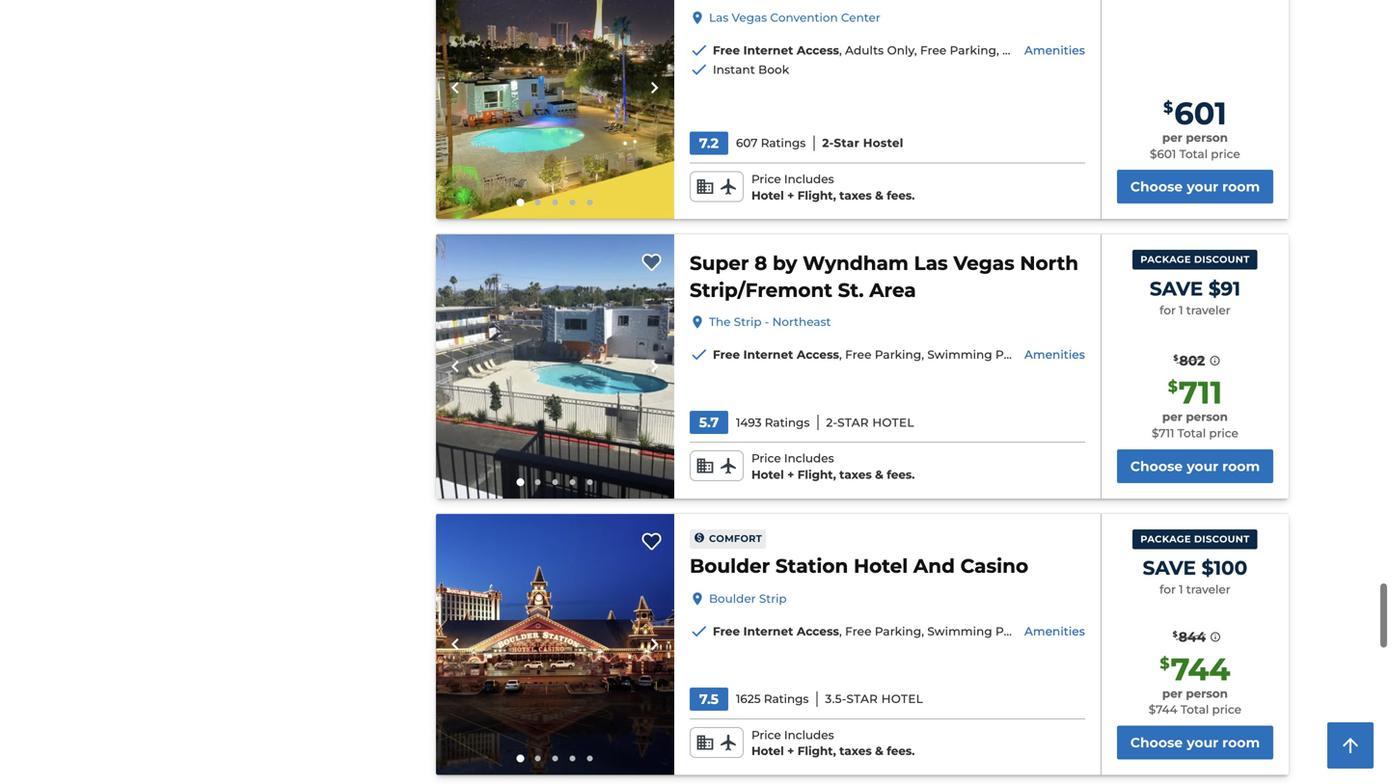 Task type: describe. For each thing, give the bounding box(es) containing it.
0 vertical spatial parking
[[950, 44, 997, 58]]

choose for 711
[[1131, 458, 1184, 475]]

free down the
[[713, 348, 740, 362]]

instant
[[713, 63, 756, 77]]

607 ratings
[[736, 136, 806, 150]]

$ 802
[[1174, 353, 1206, 369]]

traveler for 744
[[1187, 583, 1231, 597]]

844
[[1179, 629, 1207, 646]]

0 vertical spatial ratings
[[761, 136, 806, 150]]

your for 744
[[1187, 735, 1219, 751]]

adults
[[846, 44, 884, 58]]

go to image #1 image for 711
[[517, 479, 525, 486]]

1 for 744
[[1180, 583, 1184, 597]]

price for 601
[[1212, 147, 1241, 161]]

free down boulder station hotel and casino element
[[846, 625, 872, 639]]

go to image #4 image for 744
[[570, 756, 576, 762]]

star for save $100
[[847, 692, 879, 706]]

go to image #2 image for 711
[[535, 479, 541, 485]]

access for free internet access , adults only , free parking , swimming pool ,
[[797, 44, 840, 58]]

amenities for free internet access , free parking , swimming pool ,
[[1025, 625, 1086, 639]]

$ for 711
[[1169, 378, 1178, 396]]

1 for 711
[[1180, 304, 1184, 318]]

go to image #5 image for 711
[[587, 479, 593, 485]]

save $91
[[1150, 277, 1241, 301]]

strip for 744
[[759, 592, 787, 606]]

ratings for 744
[[764, 692, 809, 706]]

access for free internet access , free parking , swimming pool ,
[[797, 625, 840, 639]]

802
[[1180, 353, 1206, 369]]

1 go to image #3 image from the top
[[553, 200, 558, 206]]

save for 744
[[1143, 557, 1197, 580]]

traveler for 711
[[1187, 304, 1231, 318]]

free internet access , free parking , swimming pool ,
[[713, 625, 1025, 639]]

taxes for 711
[[840, 468, 872, 482]]

$ for 744
[[1161, 654, 1170, 673]]

flight, for 744
[[798, 745, 837, 759]]

ratings for 711
[[765, 416, 810, 430]]

go to image #3 image for 711
[[553, 479, 558, 485]]

price for 711
[[1210, 427, 1239, 441]]

convention
[[771, 11, 838, 25]]

swimming for free internet access , free parking , swimming pool , amenities
[[928, 348, 993, 362]]

property building image
[[436, 514, 675, 775]]

1 room from the top
[[1223, 179, 1261, 195]]

per for 601
[[1163, 131, 1183, 145]]

hotel down 607 ratings
[[752, 189, 784, 203]]

free internet access , free parking , swimming pool , amenities
[[713, 348, 1086, 362]]

$100
[[1202, 557, 1248, 580]]

hotel down 1625 ratings
[[752, 745, 784, 759]]

total for 744
[[1181, 703, 1210, 717]]

1493
[[736, 416, 762, 430]]

image 1 of 5 image
[[436, 0, 675, 219]]

free up instant
[[713, 44, 740, 58]]

8
[[755, 252, 768, 275]]

save $100
[[1143, 557, 1248, 580]]

$ 744 per person $744 total price
[[1149, 651, 1242, 717]]

area
[[870, 279, 917, 302]]

free right only
[[921, 44, 947, 58]]

price for 744
[[752, 729, 782, 743]]

photo carousel region for 744
[[436, 514, 675, 775]]

your for 711
[[1187, 458, 1219, 475]]

607
[[736, 136, 758, 150]]

price for 711
[[752, 452, 782, 466]]

1 go to image #2 image from the top
[[535, 200, 541, 206]]

1 price from the top
[[752, 172, 782, 186]]

1 price includes hotel + flight, taxes & fees. from the top
[[752, 172, 915, 203]]

taxes for 744
[[840, 745, 872, 759]]

$711
[[1152, 427, 1175, 441]]

1 & from the top
[[876, 189, 884, 203]]

boulder for boulder strip
[[709, 592, 756, 606]]

internet for free internet access , free parking , swimming pool , amenities
[[744, 348, 794, 362]]

star for 601
[[834, 136, 860, 150]]

parking for free internet access , free parking , swimming pool ,
[[875, 625, 922, 639]]

$744
[[1149, 703, 1178, 717]]

includes for 744
[[785, 729, 835, 743]]

only
[[888, 44, 915, 58]]

1 taxes from the top
[[840, 189, 872, 203]]

super 8 by wyndham las vegas north strip/fremont st. area element
[[690, 250, 1086, 303]]

star for save $91
[[838, 416, 870, 430]]

711
[[1179, 374, 1223, 412]]

+ for 711
[[788, 468, 795, 482]]

las inside 'super 8 by wyndham las vegas north strip/fremont st. area'
[[915, 252, 949, 275]]

go to image #3 image for 744
[[553, 756, 558, 762]]

1 choose your room button from the top
[[1118, 170, 1274, 204]]

comfort
[[709, 533, 763, 545]]

choose your room for 711
[[1131, 458, 1261, 475]]

center
[[842, 11, 881, 25]]

2- for 601
[[823, 136, 834, 150]]

$91
[[1209, 277, 1241, 301]]

boulder station hotel and casino element
[[690, 553, 1029, 580]]

1 fees. from the top
[[887, 189, 915, 203]]

fees. for 744
[[887, 745, 915, 759]]

$ for 601
[[1164, 98, 1174, 117]]

go to image #1 image for 744
[[517, 755, 525, 763]]

$ for 844
[[1173, 630, 1178, 640]]

1 your from the top
[[1187, 179, 1219, 195]]

1 go to image #1 image from the top
[[517, 199, 525, 207]]

0 horizontal spatial vegas
[[732, 11, 768, 25]]

price includes hotel + flight, taxes & fees. for 744
[[752, 729, 915, 759]]

$ 601 per person $601 total price
[[1151, 95, 1241, 161]]

strip for 711
[[734, 315, 762, 329]]

person for 601
[[1187, 131, 1229, 145]]

boulder station hotel and casino
[[690, 554, 1029, 578]]

hostel
[[864, 136, 904, 150]]

package for 711
[[1141, 254, 1192, 266]]

+ for 744
[[788, 745, 795, 759]]



Task type: locate. For each thing, give the bounding box(es) containing it.
price down 601
[[1212, 147, 1241, 161]]

go to image #3 image
[[553, 200, 558, 206], [553, 479, 558, 485], [553, 756, 558, 762]]

book
[[759, 63, 790, 77]]

swimming
[[1003, 44, 1068, 58], [928, 348, 993, 362], [928, 625, 993, 639]]

2-
[[823, 136, 834, 150], [827, 416, 838, 430]]

7.2
[[700, 135, 719, 152]]

+
[[788, 189, 795, 203], [788, 468, 795, 482], [788, 745, 795, 759]]

choose your room button for 711
[[1118, 450, 1274, 483]]

wyndham
[[803, 252, 909, 275]]

0 vertical spatial go to image #3 image
[[553, 200, 558, 206]]

access
[[797, 44, 840, 58], [797, 348, 840, 362], [797, 625, 840, 639]]

& down 3.5-star hotel
[[876, 745, 884, 759]]

1 package discount from the top
[[1141, 254, 1251, 266]]

2 vertical spatial pool
[[996, 625, 1023, 639]]

internet down -
[[744, 348, 794, 362]]

discount
[[1195, 254, 1251, 266], [1195, 534, 1251, 545]]

go to image #4 image
[[570, 200, 576, 206], [570, 479, 576, 485], [570, 756, 576, 762]]

2 vertical spatial choose your room button
[[1118, 726, 1274, 760]]

$
[[1164, 98, 1174, 117], [1174, 354, 1179, 363], [1169, 378, 1178, 396], [1173, 630, 1178, 640], [1161, 654, 1170, 673]]

1 vertical spatial las
[[915, 252, 949, 275]]

star right 1493 ratings
[[838, 416, 870, 430]]

includes for 711
[[785, 452, 835, 466]]

choose down $601
[[1131, 179, 1184, 195]]

includes down '3.5-'
[[785, 729, 835, 743]]

0 vertical spatial go to image #4 image
[[570, 200, 576, 206]]

2 vertical spatial flight,
[[798, 745, 837, 759]]

las
[[709, 11, 729, 25], [915, 252, 949, 275]]

price includes hotel + flight, taxes & fees. for 711
[[752, 452, 915, 482]]

3 includes from the top
[[785, 729, 835, 743]]

ratings right 607
[[761, 136, 806, 150]]

flight, for 711
[[798, 468, 837, 482]]

3.5-star hotel
[[826, 692, 924, 706]]

choose down "$711"
[[1131, 458, 1184, 475]]

1 vertical spatial room
[[1223, 458, 1261, 475]]

$ inside "$ 802"
[[1174, 354, 1179, 363]]

free down st.
[[846, 348, 872, 362]]

1 vertical spatial vegas
[[954, 252, 1015, 275]]

swimming pool image
[[436, 235, 675, 499]]

free down boulder strip
[[713, 625, 740, 639]]

person inside '$ 744 per person $744 total price'
[[1187, 687, 1229, 701]]

package up 'save $100'
[[1141, 534, 1192, 545]]

$ left 744
[[1161, 654, 1170, 673]]

0 vertical spatial 1
[[1180, 304, 1184, 318]]

package discount
[[1141, 254, 1251, 266], [1141, 534, 1251, 545]]

per for 711
[[1163, 410, 1183, 424]]

2 package from the top
[[1141, 534, 1192, 545]]

2 vertical spatial access
[[797, 625, 840, 639]]

2 vertical spatial go to image #5 image
[[587, 756, 593, 762]]

hotel
[[752, 189, 784, 203], [873, 416, 915, 430], [752, 468, 784, 482], [854, 554, 909, 578], [882, 692, 924, 706], [752, 745, 784, 759]]

0 vertical spatial photo carousel region
[[436, 0, 675, 219]]

choose your room button
[[1118, 170, 1274, 204], [1118, 450, 1274, 483], [1118, 726, 1274, 760]]

star left hostel
[[834, 136, 860, 150]]

photo carousel region
[[436, 0, 675, 219], [436, 235, 675, 499], [436, 514, 675, 775]]

2 vertical spatial &
[[876, 745, 884, 759]]

choose your room for 744
[[1131, 735, 1261, 751]]

parking right only
[[950, 44, 997, 58]]

ratings
[[761, 136, 806, 150], [765, 416, 810, 430], [764, 692, 809, 706]]

go to image #2 image for 744
[[535, 756, 541, 762]]

instant book
[[713, 63, 790, 77]]

1 vertical spatial +
[[788, 468, 795, 482]]

$ inside "$ 711 per person $711 total price"
[[1169, 378, 1178, 396]]

go to image #1 image
[[517, 199, 525, 207], [517, 479, 525, 486], [517, 755, 525, 763]]

2- for save $91
[[827, 416, 838, 430]]

internet for free internet access , free parking , swimming pool ,
[[744, 625, 794, 639]]

1
[[1180, 304, 1184, 318], [1180, 583, 1184, 597]]

1 photo carousel region from the top
[[436, 0, 675, 219]]

1 vertical spatial per
[[1163, 410, 1183, 424]]

2 room from the top
[[1223, 458, 1261, 475]]

1 vertical spatial go to image #2 image
[[535, 479, 541, 485]]

2 & from the top
[[876, 468, 884, 482]]

for 1 traveler down save $91
[[1160, 304, 1231, 318]]

1 vertical spatial choose your room
[[1131, 458, 1261, 475]]

price inside '$ 744 per person $744 total price'
[[1213, 703, 1242, 717]]

3 choose from the top
[[1131, 735, 1184, 751]]

0 vertical spatial per
[[1163, 131, 1183, 145]]

vegas inside 'super 8 by wyndham las vegas north strip/fremont st. area'
[[954, 252, 1015, 275]]

2 vertical spatial price
[[752, 729, 782, 743]]

1 vertical spatial save
[[1143, 557, 1197, 580]]

price includes hotel + flight, taxes & fees. down 2-star hostel
[[752, 172, 915, 203]]

3 go to image #1 image from the top
[[517, 755, 525, 763]]

0 vertical spatial your
[[1187, 179, 1219, 195]]

2 internet from the top
[[744, 348, 794, 362]]

person inside $ 601 per person $601 total price
[[1187, 131, 1229, 145]]

2 vertical spatial price includes hotel + flight, taxes & fees.
[[752, 729, 915, 759]]

3 access from the top
[[797, 625, 840, 639]]

super
[[690, 252, 750, 275]]

1 choose from the top
[[1131, 179, 1184, 195]]

access for free internet access , free parking , swimming pool , amenities
[[797, 348, 840, 362]]

0 vertical spatial package
[[1141, 254, 1192, 266]]

3 internet from the top
[[744, 625, 794, 639]]

2 vertical spatial room
[[1223, 735, 1261, 751]]

3 choose your room from the top
[[1131, 735, 1261, 751]]

2 choose your room from the top
[[1131, 458, 1261, 475]]

0 vertical spatial for 1 traveler
[[1160, 304, 1231, 318]]

3 go to image #3 image from the top
[[553, 756, 558, 762]]

hotel down free internet access , free parking , swimming pool , amenities
[[873, 416, 915, 430]]

access down northeast
[[797, 348, 840, 362]]

3 flight, from the top
[[798, 745, 837, 759]]

0 vertical spatial boulder
[[690, 554, 770, 578]]

1 vertical spatial amenities
[[1025, 348, 1086, 362]]

1 vertical spatial ratings
[[765, 416, 810, 430]]

strip left -
[[734, 315, 762, 329]]

room down $ 601 per person $601 total price
[[1223, 179, 1261, 195]]

for 1 traveler for 744
[[1160, 583, 1231, 597]]

2- left hostel
[[823, 136, 834, 150]]

taxes down 2-star hostel
[[840, 189, 872, 203]]

2 vertical spatial parking
[[875, 625, 922, 639]]

price down 744
[[1213, 703, 1242, 717]]

person for 711
[[1187, 410, 1229, 424]]

2 your from the top
[[1187, 458, 1219, 475]]

total right $601
[[1180, 147, 1209, 161]]

1 choose your room from the top
[[1131, 179, 1261, 195]]

choose
[[1131, 179, 1184, 195], [1131, 458, 1184, 475], [1131, 735, 1184, 751]]

photo carousel region for 711
[[436, 235, 675, 499]]

hotel right '3.5-'
[[882, 692, 924, 706]]

room for 711
[[1223, 458, 1261, 475]]

access down convention
[[797, 44, 840, 58]]

0 vertical spatial 2-
[[823, 136, 834, 150]]

$601
[[1151, 147, 1177, 161]]

las up the area
[[915, 252, 949, 275]]

north
[[1021, 252, 1079, 275]]

internet for free internet access , adults only , free parking , swimming pool ,
[[744, 44, 794, 58]]

swimming for free internet access , free parking , swimming pool ,
[[928, 625, 993, 639]]

& for 744
[[876, 745, 884, 759]]

go to image #5 image for 744
[[587, 756, 593, 762]]

taxes down 2-star hotel
[[840, 468, 872, 482]]

boulder
[[690, 554, 770, 578], [709, 592, 756, 606]]

room for 744
[[1223, 735, 1261, 751]]

3 price from the top
[[752, 729, 782, 743]]

price down 1493 ratings
[[752, 452, 782, 466]]

1 vertical spatial package discount
[[1141, 534, 1251, 545]]

1 vertical spatial strip
[[759, 592, 787, 606]]

includes
[[785, 172, 835, 186], [785, 452, 835, 466], [785, 729, 835, 743]]

package for 744
[[1141, 534, 1192, 545]]

2- right 1493 ratings
[[827, 416, 838, 430]]

fees. for 711
[[887, 468, 915, 482]]

3 + from the top
[[788, 745, 795, 759]]

1 access from the top
[[797, 44, 840, 58]]

2 go to image #1 image from the top
[[517, 479, 525, 486]]

includes down 1493 ratings
[[785, 452, 835, 466]]

total inside '$ 744 per person $744 total price'
[[1181, 703, 1210, 717]]

2 vertical spatial your
[[1187, 735, 1219, 751]]

total for 711
[[1178, 427, 1207, 441]]

choose your room button down "$711"
[[1118, 450, 1274, 483]]

2 includes from the top
[[785, 452, 835, 466]]

choose for 744
[[1131, 735, 1184, 751]]

$ inside $ 601 per person $601 total price
[[1164, 98, 1174, 117]]

2 vertical spatial choose
[[1131, 735, 1184, 751]]

per up $601
[[1163, 131, 1183, 145]]

2 price from the top
[[752, 452, 782, 466]]

price inside "$ 711 per person $711 total price"
[[1210, 427, 1239, 441]]

2 vertical spatial go to image #4 image
[[570, 756, 576, 762]]

601
[[1175, 95, 1228, 132]]

taxes
[[840, 189, 872, 203], [840, 468, 872, 482], [840, 745, 872, 759]]

vegas up instant book
[[732, 11, 768, 25]]

2 go to image #5 image from the top
[[587, 479, 593, 485]]

1 per from the top
[[1163, 131, 1183, 145]]

0 vertical spatial discount
[[1195, 254, 1251, 266]]

room
[[1223, 179, 1261, 195], [1223, 458, 1261, 475], [1223, 735, 1261, 751]]

the
[[709, 315, 731, 329]]

hotel down 1493 ratings
[[752, 468, 784, 482]]

1 vertical spatial package
[[1141, 534, 1192, 545]]

1 vertical spatial pool
[[996, 348, 1023, 362]]

1 vertical spatial traveler
[[1187, 583, 1231, 597]]

2 choose from the top
[[1131, 458, 1184, 475]]

per
[[1163, 131, 1183, 145], [1163, 410, 1183, 424], [1163, 687, 1183, 701]]

price includes hotel + flight, taxes & fees. down 2-star hotel
[[752, 452, 915, 482]]

per for 744
[[1163, 687, 1183, 701]]

access down station
[[797, 625, 840, 639]]

1 vertical spatial choose your room button
[[1118, 450, 1274, 483]]

2 + from the top
[[788, 468, 795, 482]]

+ down 1493 ratings
[[788, 468, 795, 482]]

2 vertical spatial amenities
[[1025, 625, 1086, 639]]

save left $91
[[1150, 277, 1204, 301]]

strip/fremont
[[690, 279, 833, 302]]

pool for free internet access , free parking , swimming pool , amenities
[[996, 348, 1023, 362]]

traveler
[[1187, 304, 1231, 318], [1187, 583, 1231, 597]]

room down "$ 711 per person $711 total price"
[[1223, 458, 1261, 475]]

hotel left and
[[854, 554, 909, 578]]

2 vertical spatial per
[[1163, 687, 1183, 701]]

1 vertical spatial price includes hotel + flight, taxes & fees.
[[752, 452, 915, 482]]

choose your room down "$711"
[[1131, 458, 1261, 475]]

2 vertical spatial go to image #1 image
[[517, 755, 525, 763]]

vegas left north on the top
[[954, 252, 1015, 275]]

2 vertical spatial go to image #3 image
[[553, 756, 558, 762]]

1 + from the top
[[788, 189, 795, 203]]

1 vertical spatial go to image #4 image
[[570, 479, 576, 485]]

0 vertical spatial vegas
[[732, 11, 768, 25]]

3 photo carousel region from the top
[[436, 514, 675, 775]]

flight, down 607 ratings
[[798, 189, 837, 203]]

parking down the area
[[875, 348, 922, 362]]

package up save $91
[[1141, 254, 1192, 266]]

go to image #5 image
[[587, 200, 593, 206], [587, 479, 593, 485], [587, 756, 593, 762]]

your down '$ 744 per person $744 total price'
[[1187, 735, 1219, 751]]

discount up $91
[[1195, 254, 1251, 266]]

,
[[840, 44, 843, 58], [915, 44, 918, 58], [997, 44, 1000, 58], [1098, 44, 1101, 58], [840, 348, 843, 362], [922, 348, 925, 362], [1023, 348, 1025, 362], [840, 625, 843, 639], [922, 625, 925, 639], [1023, 625, 1025, 639], [1069, 625, 1071, 639]]

discount up "$100"
[[1195, 534, 1251, 545]]

1 person from the top
[[1187, 131, 1229, 145]]

& for 711
[[876, 468, 884, 482]]

save
[[1150, 277, 1204, 301], [1143, 557, 1197, 580]]

boulder for boulder station hotel and casino
[[690, 554, 770, 578]]

your
[[1187, 179, 1219, 195], [1187, 458, 1219, 475], [1187, 735, 1219, 751]]

$ left 601
[[1164, 98, 1174, 117]]

2 vertical spatial total
[[1181, 703, 1210, 717]]

3.5-
[[826, 692, 847, 706]]

2 taxes from the top
[[840, 468, 872, 482]]

traveler down save $91
[[1187, 304, 1231, 318]]

casino
[[961, 554, 1029, 578]]

free internet access , adults only , free parking , swimming pool ,
[[713, 44, 1101, 58]]

1 vertical spatial 2-
[[827, 416, 838, 430]]

744
[[1171, 651, 1231, 688]]

3 go to image #5 image from the top
[[587, 756, 593, 762]]

1 vertical spatial &
[[876, 468, 884, 482]]

$ 711 per person $711 total price
[[1152, 374, 1239, 441]]

save left "$100"
[[1143, 557, 1197, 580]]

flight, down '3.5-'
[[798, 745, 837, 759]]

las up instant
[[709, 11, 729, 25]]

1 amenities from the top
[[1025, 44, 1086, 58]]

2 for from the top
[[1160, 583, 1177, 597]]

0 vertical spatial choose your room button
[[1118, 170, 1274, 204]]

vegas
[[732, 11, 768, 25], [954, 252, 1015, 275]]

$ inside $ 844
[[1173, 630, 1178, 640]]

2 for 1 traveler from the top
[[1160, 583, 1231, 597]]

2-star hotel
[[827, 416, 915, 430]]

1 vertical spatial go to image #3 image
[[553, 479, 558, 485]]

1 down 'save $100'
[[1180, 583, 1184, 597]]

3 room from the top
[[1223, 735, 1261, 751]]

person inside "$ 711 per person $711 total price"
[[1187, 410, 1229, 424]]

2 discount from the top
[[1195, 534, 1251, 545]]

$ 844
[[1173, 629, 1207, 646]]

package
[[1141, 254, 1192, 266], [1141, 534, 1192, 545]]

2 per from the top
[[1163, 410, 1183, 424]]

1 1 from the top
[[1180, 304, 1184, 318]]

+ down 607 ratings
[[788, 189, 795, 203]]

1 vertical spatial your
[[1187, 458, 1219, 475]]

2 package discount from the top
[[1141, 534, 1251, 545]]

your down "$ 711 per person $711 total price"
[[1187, 458, 1219, 475]]

0 vertical spatial go to image #2 image
[[535, 200, 541, 206]]

choose your room button down $744
[[1118, 726, 1274, 760]]

and
[[914, 554, 956, 578]]

discount for 744
[[1195, 534, 1251, 545]]

your down $ 601 per person $601 total price
[[1187, 179, 1219, 195]]

$ left 711
[[1169, 378, 1178, 396]]

per up $744
[[1163, 687, 1183, 701]]

1 vertical spatial price
[[752, 452, 782, 466]]

ratings right 1493
[[765, 416, 810, 430]]

$ left 802
[[1174, 354, 1179, 363]]

2 vertical spatial fees.
[[887, 745, 915, 759]]

1 discount from the top
[[1195, 254, 1251, 266]]

star down free internet access , free parking , swimming pool ,
[[847, 692, 879, 706]]

2 vertical spatial +
[[788, 745, 795, 759]]

1 horizontal spatial vegas
[[954, 252, 1015, 275]]

0 vertical spatial fees.
[[887, 189, 915, 203]]

3 person from the top
[[1187, 687, 1229, 701]]

parking for free internet access , free parking , swimming pool , amenities
[[875, 348, 922, 362]]

1625 ratings
[[736, 692, 809, 706]]

room down '$ 744 per person $744 total price'
[[1223, 735, 1261, 751]]

3 your from the top
[[1187, 735, 1219, 751]]

per inside "$ 711 per person $711 total price"
[[1163, 410, 1183, 424]]

choose your room button down $601
[[1118, 170, 1274, 204]]

price for 744
[[1213, 703, 1242, 717]]

the strip - northeast
[[709, 315, 832, 329]]

2 traveler from the top
[[1187, 583, 1231, 597]]

fees. down hostel
[[887, 189, 915, 203]]

flight, down 1493 ratings
[[798, 468, 837, 482]]

0 vertical spatial save
[[1150, 277, 1204, 301]]

northeast
[[773, 315, 832, 329]]

1 traveler from the top
[[1187, 304, 1231, 318]]

2 vertical spatial internet
[[744, 625, 794, 639]]

0 vertical spatial go to image #1 image
[[517, 199, 525, 207]]

per inside '$ 744 per person $744 total price'
[[1163, 687, 1183, 701]]

0 vertical spatial swimming
[[1003, 44, 1068, 58]]

& down 2-star hotel
[[876, 468, 884, 482]]

2 vertical spatial price
[[1213, 703, 1242, 717]]

parking
[[950, 44, 997, 58], [875, 348, 922, 362], [875, 625, 922, 639]]

2 amenities from the top
[[1025, 348, 1086, 362]]

1 go to image #4 image from the top
[[570, 200, 576, 206]]

2 vertical spatial includes
[[785, 729, 835, 743]]

price
[[1212, 147, 1241, 161], [1210, 427, 1239, 441], [1213, 703, 1242, 717]]

0 vertical spatial person
[[1187, 131, 1229, 145]]

total right "$711"
[[1178, 427, 1207, 441]]

discount for 711
[[1195, 254, 1251, 266]]

3 taxes from the top
[[840, 745, 872, 759]]

package discount for 711
[[1141, 254, 1251, 266]]

& down hostel
[[876, 189, 884, 203]]

1 go to image #5 image from the top
[[587, 200, 593, 206]]

2-star hostel
[[823, 136, 904, 150]]

total inside "$ 711 per person $711 total price"
[[1178, 427, 1207, 441]]

1 package from the top
[[1141, 254, 1192, 266]]

package discount for 744
[[1141, 534, 1251, 545]]

amenities
[[1025, 44, 1086, 58], [1025, 348, 1086, 362], [1025, 625, 1086, 639]]

1 vertical spatial for 1 traveler
[[1160, 583, 1231, 597]]

amenities for ,
[[1025, 44, 1086, 58]]

1 vertical spatial person
[[1187, 410, 1229, 424]]

&
[[876, 189, 884, 203], [876, 468, 884, 482], [876, 745, 884, 759]]

2 vertical spatial photo carousel region
[[436, 514, 675, 775]]

2 fees. from the top
[[887, 468, 915, 482]]

pool for free internet access , free parking , swimming pool ,
[[996, 625, 1023, 639]]

1 vertical spatial choose
[[1131, 458, 1184, 475]]

-
[[765, 315, 770, 329]]

3 go to image #2 image from the top
[[535, 756, 541, 762]]

1 vertical spatial go to image #5 image
[[587, 479, 593, 485]]

person
[[1187, 131, 1229, 145], [1187, 410, 1229, 424], [1187, 687, 1229, 701]]

price includes hotel + flight, taxes & fees. down '3.5-'
[[752, 729, 915, 759]]

package discount up 'save $100'
[[1141, 534, 1251, 545]]

choose your room button for 744
[[1118, 726, 1274, 760]]

by
[[773, 252, 798, 275]]

3 per from the top
[[1163, 687, 1183, 701]]

1 vertical spatial parking
[[875, 348, 922, 362]]

go to image #4 image for 711
[[570, 479, 576, 485]]

person for 744
[[1187, 687, 1229, 701]]

for
[[1160, 304, 1177, 318], [1160, 583, 1177, 597]]

5.7
[[700, 415, 719, 431]]

super 8 by wyndham las vegas north strip/fremont st. area
[[690, 252, 1079, 302]]

price down 1625 ratings
[[752, 729, 782, 743]]

2 photo carousel region from the top
[[436, 235, 675, 499]]

total for 601
[[1180, 147, 1209, 161]]

2 vertical spatial swimming
[[928, 625, 993, 639]]

go to image #2 image
[[535, 200, 541, 206], [535, 479, 541, 485], [535, 756, 541, 762]]

3 price includes hotel + flight, taxes & fees. from the top
[[752, 729, 915, 759]]

3 amenities from the top
[[1025, 625, 1086, 639]]

price includes hotel + flight, taxes & fees.
[[752, 172, 915, 203], [752, 452, 915, 482], [752, 729, 915, 759]]

for down save $91
[[1160, 304, 1177, 318]]

0 vertical spatial for
[[1160, 304, 1177, 318]]

price
[[752, 172, 782, 186], [752, 452, 782, 466], [752, 729, 782, 743]]

1493 ratings
[[736, 416, 810, 430]]

2 vertical spatial ratings
[[764, 692, 809, 706]]

3 choose your room button from the top
[[1118, 726, 1274, 760]]

1 internet from the top
[[744, 44, 794, 58]]

1 flight, from the top
[[798, 189, 837, 203]]

pool
[[1071, 44, 1098, 58], [996, 348, 1023, 362], [996, 625, 1023, 639]]

$ left 844
[[1173, 630, 1178, 640]]

2 access from the top
[[797, 348, 840, 362]]

ratings right 1625
[[764, 692, 809, 706]]

0 vertical spatial taxes
[[840, 189, 872, 203]]

price down 711
[[1210, 427, 1239, 441]]

save for 711
[[1150, 277, 1204, 301]]

includes down 607 ratings
[[785, 172, 835, 186]]

1 vertical spatial swimming
[[928, 348, 993, 362]]

2 go to image #3 image from the top
[[553, 479, 558, 485]]

3 fees. from the top
[[887, 745, 915, 759]]

for down 'save $100'
[[1160, 583, 1177, 597]]

0 vertical spatial strip
[[734, 315, 762, 329]]

1 vertical spatial total
[[1178, 427, 1207, 441]]

flight,
[[798, 189, 837, 203], [798, 468, 837, 482], [798, 745, 837, 759]]

0 vertical spatial star
[[834, 136, 860, 150]]

2 person from the top
[[1187, 410, 1229, 424]]

strip
[[734, 315, 762, 329], [759, 592, 787, 606]]

2 choose your room button from the top
[[1118, 450, 1274, 483]]

fees. down 3.5-star hotel
[[887, 745, 915, 759]]

total
[[1180, 147, 1209, 161], [1178, 427, 1207, 441], [1181, 703, 1210, 717]]

las vegas convention center
[[709, 11, 881, 25]]

for for 744
[[1160, 583, 1177, 597]]

2 price includes hotel + flight, taxes & fees. from the top
[[752, 452, 915, 482]]

2 go to image #2 image from the top
[[535, 479, 541, 485]]

0 vertical spatial pool
[[1071, 44, 1098, 58]]

internet
[[744, 44, 794, 58], [744, 348, 794, 362], [744, 625, 794, 639]]

for 1 traveler
[[1160, 304, 1231, 318], [1160, 583, 1231, 597]]

choose your room down $601
[[1131, 179, 1261, 195]]

2 1 from the top
[[1180, 583, 1184, 597]]

3 go to image #4 image from the top
[[570, 756, 576, 762]]

st.
[[838, 279, 864, 302]]

traveler down 'save $100'
[[1187, 583, 1231, 597]]

choose your room down $744
[[1131, 735, 1261, 751]]

0 vertical spatial price includes hotel + flight, taxes & fees.
[[752, 172, 915, 203]]

$ for 802
[[1174, 354, 1179, 363]]

choose down $744
[[1131, 735, 1184, 751]]

1 vertical spatial taxes
[[840, 468, 872, 482]]

package discount up save $91
[[1141, 254, 1251, 266]]

0 vertical spatial total
[[1180, 147, 1209, 161]]

1 down save $91
[[1180, 304, 1184, 318]]

for for 711
[[1160, 304, 1177, 318]]

1 vertical spatial price
[[1210, 427, 1239, 441]]

station
[[776, 554, 849, 578]]

0 vertical spatial +
[[788, 189, 795, 203]]

1 vertical spatial access
[[797, 348, 840, 362]]

fees. down 2-star hotel
[[887, 468, 915, 482]]

1 vertical spatial go to image #1 image
[[517, 479, 525, 486]]

1 vertical spatial for
[[1160, 583, 1177, 597]]

1625
[[736, 692, 761, 706]]

per up "$711"
[[1163, 410, 1183, 424]]

0 vertical spatial internet
[[744, 44, 794, 58]]

price down 607 ratings
[[752, 172, 782, 186]]

3 & from the top
[[876, 745, 884, 759]]

internet up book
[[744, 44, 794, 58]]

boulder strip
[[709, 592, 787, 606]]

star
[[834, 136, 860, 150], [838, 416, 870, 430], [847, 692, 879, 706]]

price inside $ 601 per person $601 total price
[[1212, 147, 1241, 161]]

$ inside '$ 744 per person $744 total price'
[[1161, 654, 1170, 673]]

7.5
[[700, 691, 719, 708]]

1 vertical spatial 1
[[1180, 583, 1184, 597]]

parking up 3.5-star hotel
[[875, 625, 922, 639]]

per inside $ 601 per person $601 total price
[[1163, 131, 1183, 145]]

1 vertical spatial discount
[[1195, 534, 1251, 545]]

free
[[713, 44, 740, 58], [921, 44, 947, 58], [713, 348, 740, 362], [846, 348, 872, 362], [713, 625, 740, 639], [846, 625, 872, 639]]

total inside $ 601 per person $601 total price
[[1180, 147, 1209, 161]]

0 vertical spatial amenities
[[1025, 44, 1086, 58]]

0 vertical spatial price
[[1212, 147, 1241, 161]]

1 includes from the top
[[785, 172, 835, 186]]

for 1 traveler down 'save $100'
[[1160, 583, 1231, 597]]

2 vertical spatial taxes
[[840, 745, 872, 759]]

for 1 traveler for 711
[[1160, 304, 1231, 318]]

total right $744
[[1181, 703, 1210, 717]]

1 vertical spatial photo carousel region
[[436, 235, 675, 499]]

0 vertical spatial las
[[709, 11, 729, 25]]

1 for 1 traveler from the top
[[1160, 304, 1231, 318]]

internet down boulder strip
[[744, 625, 794, 639]]

1 for from the top
[[1160, 304, 1177, 318]]

2 flight, from the top
[[798, 468, 837, 482]]

fees.
[[887, 189, 915, 203], [887, 468, 915, 482], [887, 745, 915, 759]]

2 go to image #4 image from the top
[[570, 479, 576, 485]]

0 vertical spatial package discount
[[1141, 254, 1251, 266]]



Task type: vqa. For each thing, say whether or not it's contained in the screenshot.
Subtotal at the right of page
no



